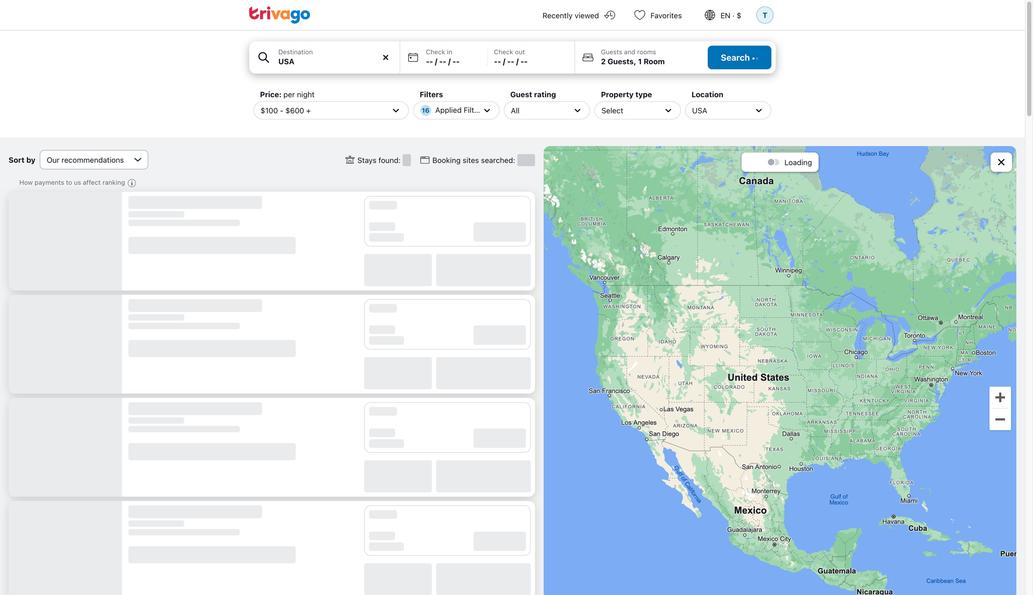 Task type: locate. For each thing, give the bounding box(es) containing it.
recently
[[543, 11, 573, 20]]

check for check in -- / -- / --
[[426, 48, 445, 56]]

favorites link
[[625, 0, 695, 30]]

rooms
[[637, 48, 656, 56]]

+
[[306, 106, 311, 115]]

0 horizontal spatial check
[[426, 48, 445, 56]]

16
[[422, 107, 430, 114]]

guests
[[601, 48, 622, 56]]

0 horizontal spatial filters
[[420, 90, 443, 99]]

usa
[[692, 106, 707, 115]]

guest rating
[[510, 90, 556, 99]]

check inside check in -- / -- / --
[[426, 48, 445, 56]]

location
[[692, 90, 724, 99]]

filters up "16" at top left
[[420, 90, 443, 99]]

ranking
[[102, 179, 125, 186]]

viewed
[[575, 11, 599, 20]]

to
[[66, 179, 72, 186]]

sort by
[[9, 155, 35, 164]]

·
[[733, 11, 735, 20]]

1 check from the left
[[426, 48, 445, 56]]

applied filters
[[435, 106, 485, 114]]

$
[[737, 11, 742, 20]]

/
[[435, 57, 437, 66], [448, 57, 451, 66], [503, 57, 506, 66], [516, 57, 519, 66]]

check left in
[[426, 48, 445, 56]]

us
[[74, 179, 81, 186]]

price: per night
[[260, 90, 315, 99]]

map region
[[544, 146, 1017, 595]]

0 vertical spatial filters
[[420, 90, 443, 99]]

1 horizontal spatial check
[[494, 48, 513, 56]]

stays
[[357, 156, 377, 165]]

2 / from the left
[[448, 57, 451, 66]]

type
[[636, 90, 652, 99]]

loading
[[785, 158, 812, 167]]

check out -- / -- / --
[[494, 48, 528, 66]]

booking sites searched: 325
[[433, 156, 534, 165]]

search
[[721, 52, 750, 63]]

check left 'out'
[[494, 48, 513, 56]]

2 check from the left
[[494, 48, 513, 56]]

affect
[[83, 179, 101, 186]]

check inside check out -- / -- / --
[[494, 48, 513, 56]]

sort
[[9, 155, 24, 164]]

and
[[624, 48, 635, 56]]

$100 - $600 +
[[261, 106, 311, 115]]

Destination field
[[249, 41, 400, 74]]

out
[[515, 48, 525, 56]]

applied
[[435, 106, 462, 114]]

filters
[[420, 90, 443, 99], [464, 106, 485, 114]]

destination
[[278, 48, 313, 56]]

1 vertical spatial filters
[[464, 106, 485, 114]]

per
[[283, 90, 295, 99]]

check
[[426, 48, 445, 56], [494, 48, 513, 56]]

check in -- / -- / --
[[426, 48, 460, 66]]

-
[[426, 57, 430, 66], [430, 57, 433, 66], [439, 57, 443, 66], [443, 57, 446, 66], [453, 57, 456, 66], [456, 57, 460, 66], [494, 57, 498, 66], [498, 57, 501, 66], [507, 57, 511, 66], [511, 57, 515, 66], [521, 57, 524, 66], [524, 57, 528, 66], [280, 106, 283, 115]]

how payments to us affect ranking
[[19, 179, 125, 186]]

filters right applied
[[464, 106, 485, 114]]

t button
[[754, 0, 776, 30]]

found:
[[379, 156, 401, 165]]

payments
[[35, 179, 64, 186]]

property
[[601, 90, 634, 99]]

en · $ button
[[695, 0, 754, 30]]

guest
[[510, 90, 532, 99]]

1 horizontal spatial filters
[[464, 106, 485, 114]]

select
[[602, 106, 623, 115]]

search button
[[708, 46, 772, 69]]

$100
[[261, 106, 278, 115]]

property type
[[601, 90, 652, 99]]

1
[[638, 57, 642, 66]]



Task type: describe. For each thing, give the bounding box(es) containing it.
en
[[721, 11, 731, 20]]

stays found: 0
[[357, 156, 409, 165]]

by
[[26, 155, 35, 164]]

room
[[644, 57, 665, 66]]

clear image
[[381, 53, 391, 62]]

4 / from the left
[[516, 57, 519, 66]]

how payments to us affect ranking button
[[19, 178, 139, 190]]

price:
[[260, 90, 282, 99]]

$600
[[286, 106, 304, 115]]

check for check out -- / -- / --
[[494, 48, 513, 56]]

all
[[511, 106, 520, 115]]

trivago logo image
[[249, 6, 311, 24]]

2
[[601, 57, 606, 66]]

sites
[[463, 156, 479, 165]]

guests and rooms 2 guests, 1 room
[[601, 48, 665, 66]]

night
[[297, 90, 315, 99]]

0
[[404, 156, 409, 165]]

Destination search field
[[278, 56, 393, 67]]

t
[[763, 11, 768, 19]]

3 / from the left
[[503, 57, 506, 66]]

rating
[[534, 90, 556, 99]]

how
[[19, 179, 33, 186]]

searched:
[[481, 156, 515, 165]]

recently viewed button
[[530, 0, 625, 30]]

guests,
[[608, 57, 636, 66]]

325
[[519, 156, 534, 165]]

favorites
[[651, 11, 682, 20]]

1 / from the left
[[435, 57, 437, 66]]

booking
[[433, 156, 461, 165]]

in
[[447, 48, 452, 56]]

recently viewed
[[543, 11, 599, 20]]

en · $
[[721, 11, 742, 20]]



Task type: vqa. For each thing, say whether or not it's contained in the screenshot.
yosemite cedar lodge button
no



